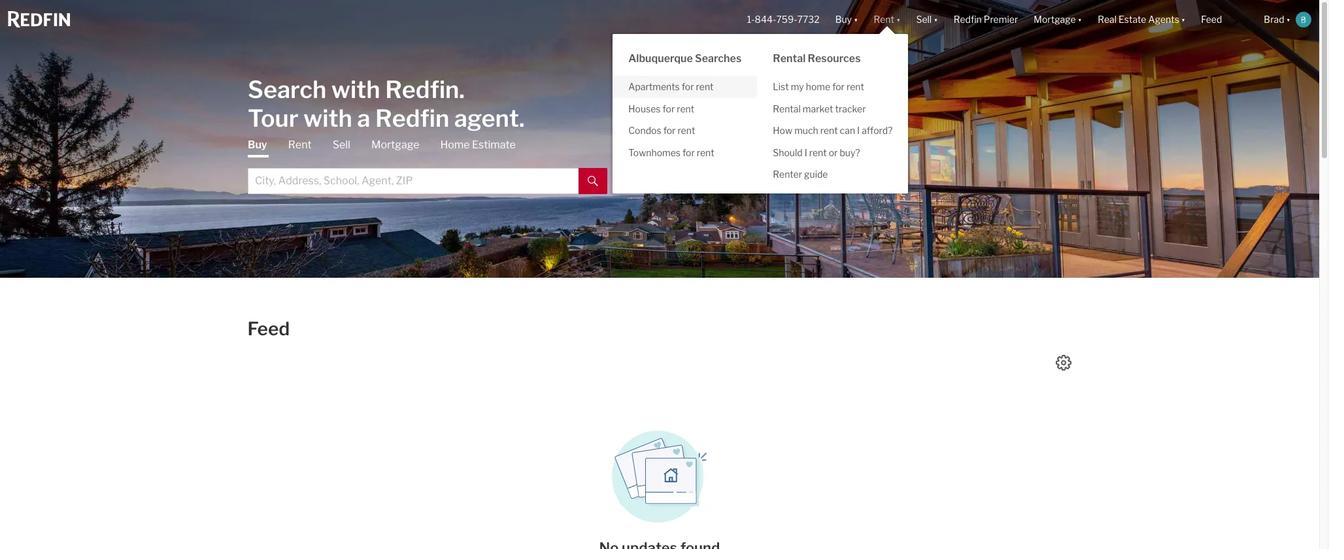 Task type: locate. For each thing, give the bounding box(es) containing it.
premier
[[984, 14, 1018, 25]]

searches
[[695, 52, 742, 65]]

rent ▾
[[874, 14, 901, 25]]

estate
[[1119, 14, 1147, 25]]

▾ inside "link"
[[1182, 14, 1186, 25]]

rent for should i rent or buy?
[[810, 147, 827, 158]]

redfin left "premier" at the top right
[[954, 14, 982, 25]]

mortgage ▾ button
[[1034, 0, 1083, 39]]

can
[[840, 125, 855, 136]]

0 horizontal spatial mortgage
[[371, 138, 420, 151]]

rent up houses for rent link
[[696, 81, 714, 92]]

should i rent or buy?
[[773, 147, 860, 158]]

rent down apartments for rent link
[[677, 103, 695, 114]]

▾ left real
[[1078, 14, 1083, 25]]

▾ right brad
[[1287, 14, 1291, 25]]

rent down tour at the left of the page
[[288, 138, 312, 151]]

▾ for rent ▾
[[897, 14, 901, 25]]

for up 'townhomes for rent'
[[664, 125, 676, 136]]

brad
[[1264, 14, 1285, 25]]

1 rental from the top
[[773, 52, 806, 65]]

for for houses for rent
[[663, 103, 675, 114]]

rent for houses for rent
[[677, 103, 695, 114]]

buy?
[[840, 147, 860, 158]]

rental market tracker
[[773, 103, 866, 114]]

1 horizontal spatial i
[[857, 125, 860, 136]]

0 horizontal spatial feed
[[248, 318, 290, 340]]

0 vertical spatial rent
[[874, 14, 895, 25]]

i
[[857, 125, 860, 136], [805, 147, 808, 158]]

rental
[[773, 52, 806, 65], [773, 103, 801, 114]]

0 horizontal spatial i
[[805, 147, 808, 158]]

1 vertical spatial i
[[805, 147, 808, 158]]

mortgage for mortgage ▾
[[1034, 14, 1076, 25]]

buy
[[836, 14, 852, 25], [248, 138, 267, 151]]

sell
[[917, 14, 932, 25], [333, 138, 350, 151]]

mortgage up "city, address, school, agent, zip" search box
[[371, 138, 420, 151]]

mortgage ▾
[[1034, 14, 1083, 25]]

mortgage ▾ button
[[1026, 0, 1090, 39]]

▾ right rent ▾
[[934, 14, 938, 25]]

for down condos for rent link
[[683, 147, 695, 158]]

0 horizontal spatial sell
[[333, 138, 350, 151]]

0 vertical spatial feed
[[1202, 14, 1223, 25]]

sell right the rent link
[[333, 138, 350, 151]]

1 horizontal spatial mortgage
[[1034, 14, 1076, 25]]

for
[[682, 81, 694, 92], [833, 81, 845, 92], [663, 103, 675, 114], [664, 125, 676, 136], [683, 147, 695, 158]]

mortgage
[[1034, 14, 1076, 25], [371, 138, 420, 151]]

rent
[[696, 81, 714, 92], [847, 81, 865, 92], [677, 103, 695, 114], [678, 125, 695, 136], [821, 125, 838, 136], [697, 147, 715, 158], [810, 147, 827, 158]]

rent for rent
[[288, 138, 312, 151]]

rent ▾ button
[[874, 0, 901, 39]]

buy inside dropdown button
[[836, 14, 852, 25]]

how much rent can i afford?
[[773, 125, 893, 136]]

▾
[[854, 14, 858, 25], [897, 14, 901, 25], [934, 14, 938, 25], [1078, 14, 1083, 25], [1182, 14, 1186, 25], [1287, 14, 1291, 25]]

rental up how
[[773, 103, 801, 114]]

rental resources
[[773, 52, 861, 65]]

5 ▾ from the left
[[1182, 14, 1186, 25]]

sell right rent ▾
[[917, 14, 932, 25]]

for up houses for rent link
[[682, 81, 694, 92]]

rental for rental market tracker
[[773, 103, 801, 114]]

0 vertical spatial rental
[[773, 52, 806, 65]]

6 ▾ from the left
[[1287, 14, 1291, 25]]

rent for townhomes for rent
[[697, 147, 715, 158]]

0 vertical spatial mortgage
[[1034, 14, 1076, 25]]

for right home
[[833, 81, 845, 92]]

buy down tour at the left of the page
[[248, 138, 267, 151]]

my
[[791, 81, 804, 92]]

4 ▾ from the left
[[1078, 14, 1083, 25]]

sell inside tab list
[[333, 138, 350, 151]]

with
[[331, 75, 380, 104], [304, 104, 352, 132]]

apartments for rent link
[[613, 76, 758, 98]]

rent down houses for rent link
[[678, 125, 695, 136]]

feed
[[1202, 14, 1223, 25], [248, 318, 290, 340]]

rent left or
[[810, 147, 827, 158]]

sell for sell ▾
[[917, 14, 932, 25]]

tracker
[[836, 103, 866, 114]]

rent for how much rent can i afford?
[[821, 125, 838, 136]]

redfin up the mortgage link
[[375, 104, 449, 132]]

1-844-759-7732
[[747, 14, 820, 25]]

mortgage link
[[371, 138, 420, 152]]

1 horizontal spatial sell
[[917, 14, 932, 25]]

dialog
[[613, 26, 909, 193]]

home
[[440, 138, 470, 151]]

i right can
[[857, 125, 860, 136]]

user photo image
[[1296, 12, 1312, 27]]

1 vertical spatial buy
[[248, 138, 267, 151]]

2 ▾ from the left
[[897, 14, 901, 25]]

rent link
[[288, 138, 312, 152]]

agents
[[1149, 14, 1180, 25]]

rent right the buy ▾
[[874, 14, 895, 25]]

▾ left sell ▾
[[897, 14, 901, 25]]

1 vertical spatial redfin
[[375, 104, 449, 132]]

redfin premier button
[[946, 0, 1026, 39]]

townhomes for rent
[[629, 147, 715, 158]]

1 vertical spatial rental
[[773, 103, 801, 114]]

for for apartments for rent
[[682, 81, 694, 92]]

1 horizontal spatial redfin
[[954, 14, 982, 25]]

redfin inside redfin premier 'button'
[[954, 14, 982, 25]]

sell for sell
[[333, 138, 350, 151]]

renter guide
[[773, 169, 828, 180]]

how much rent can i afford? link
[[758, 120, 909, 142]]

1 horizontal spatial buy
[[836, 14, 852, 25]]

rent left can
[[821, 125, 838, 136]]

rental up my
[[773, 52, 806, 65]]

sell ▾ button
[[909, 0, 946, 39]]

3 ▾ from the left
[[934, 14, 938, 25]]

redfin
[[954, 14, 982, 25], [375, 104, 449, 132]]

0 vertical spatial sell
[[917, 14, 932, 25]]

or
[[829, 147, 838, 158]]

search
[[248, 75, 327, 104]]

a
[[357, 104, 370, 132]]

rental market tracker link
[[758, 98, 909, 120]]

i right the 'should'
[[805, 147, 808, 158]]

sell inside dropdown button
[[917, 14, 932, 25]]

0 horizontal spatial rent
[[288, 138, 312, 151]]

1 horizontal spatial feed
[[1202, 14, 1223, 25]]

0 vertical spatial redfin
[[954, 14, 982, 25]]

redfin inside search with redfin. tour with a redfin agent.
[[375, 104, 449, 132]]

agent.
[[454, 104, 525, 132]]

condos
[[629, 125, 662, 136]]

buy ▾ button
[[836, 0, 858, 39]]

1 horizontal spatial rent
[[874, 14, 895, 25]]

0 horizontal spatial buy
[[248, 138, 267, 151]]

condos for rent
[[629, 125, 695, 136]]

renter guide link
[[758, 164, 909, 185]]

▾ right agents
[[1182, 14, 1186, 25]]

rent down condos for rent link
[[697, 147, 715, 158]]

feed inside button
[[1202, 14, 1223, 25]]

mortgage for mortgage
[[371, 138, 420, 151]]

0 vertical spatial i
[[857, 125, 860, 136]]

albuquerque searches
[[629, 52, 742, 65]]

1 vertical spatial sell
[[333, 138, 350, 151]]

submit search image
[[588, 176, 598, 187]]

buy right the 7732
[[836, 14, 852, 25]]

search with redfin. tour with a redfin agent.
[[248, 75, 525, 132]]

buy link
[[248, 138, 267, 157]]

for down apartments for rent
[[663, 103, 675, 114]]

rent for condos for rent
[[678, 125, 695, 136]]

for for condos for rent
[[664, 125, 676, 136]]

1 vertical spatial rent
[[288, 138, 312, 151]]

rent inside rent ▾ dropdown button
[[874, 14, 895, 25]]

buy ▾
[[836, 14, 858, 25]]

1 vertical spatial mortgage
[[371, 138, 420, 151]]

0 vertical spatial buy
[[836, 14, 852, 25]]

mortgage left real
[[1034, 14, 1076, 25]]

2 rental from the top
[[773, 103, 801, 114]]

▾ left rent ▾
[[854, 14, 858, 25]]

0 horizontal spatial redfin
[[375, 104, 449, 132]]

feed button
[[1194, 0, 1257, 39]]

mortgage inside dropdown button
[[1034, 14, 1076, 25]]

tab list
[[248, 138, 608, 194]]

1 ▾ from the left
[[854, 14, 858, 25]]

▾ for buy ▾
[[854, 14, 858, 25]]

759-
[[777, 14, 798, 25]]

rent
[[874, 14, 895, 25], [288, 138, 312, 151]]



Task type: vqa. For each thing, say whether or not it's contained in the screenshot.
dialog on the top of the page containing Albuquerque
yes



Task type: describe. For each thing, give the bounding box(es) containing it.
redfin premier
[[954, 14, 1018, 25]]

▾ for mortgage ▾
[[1078, 14, 1083, 25]]

home estimate
[[440, 138, 516, 151]]

list my home for rent
[[773, 81, 865, 92]]

1 vertical spatial feed
[[248, 318, 290, 340]]

real estate agents ▾
[[1098, 14, 1186, 25]]

apartments for rent
[[629, 81, 714, 92]]

much
[[795, 125, 819, 136]]

real
[[1098, 14, 1117, 25]]

houses for rent
[[629, 103, 695, 114]]

condos for rent link
[[613, 120, 758, 142]]

townhomes
[[629, 147, 681, 158]]

i inside how much rent can i afford? link
[[857, 125, 860, 136]]

buy ▾ button
[[828, 0, 866, 39]]

City, Address, School, Agent, ZIP search field
[[248, 168, 579, 194]]

apartments
[[629, 81, 680, 92]]

afford?
[[862, 125, 893, 136]]

redfin.
[[385, 75, 465, 104]]

▾ for sell ▾
[[934, 14, 938, 25]]

tab list containing buy
[[248, 138, 608, 194]]

market
[[803, 103, 834, 114]]

buy for buy ▾
[[836, 14, 852, 25]]

7732
[[798, 14, 820, 25]]

rental for rental resources
[[773, 52, 806, 65]]

albuquerque
[[629, 52, 693, 65]]

for for townhomes for rent
[[683, 147, 695, 158]]

guide
[[805, 169, 828, 180]]

real estate agents ▾ button
[[1090, 0, 1194, 39]]

should
[[773, 147, 803, 158]]

home estimate link
[[440, 138, 516, 152]]

how
[[773, 125, 793, 136]]

estimate
[[472, 138, 516, 151]]

sell ▾ button
[[917, 0, 938, 39]]

tour
[[248, 104, 299, 132]]

rent up tracker
[[847, 81, 865, 92]]

houses for rent link
[[613, 98, 758, 120]]

brad ▾
[[1264, 14, 1291, 25]]

sell link
[[333, 138, 350, 152]]

real estate agents ▾ link
[[1098, 0, 1186, 39]]

should i rent or buy? link
[[758, 142, 909, 164]]

dialog containing albuquerque
[[613, 26, 909, 193]]

844-
[[755, 14, 777, 25]]

resources
[[808, 52, 861, 65]]

rent for rent ▾
[[874, 14, 895, 25]]

houses
[[629, 103, 661, 114]]

sell ▾
[[917, 14, 938, 25]]

1-844-759-7732 link
[[747, 14, 820, 25]]

i inside should i rent or buy? link
[[805, 147, 808, 158]]

1-
[[747, 14, 755, 25]]

buy for buy
[[248, 138, 267, 151]]

rent for apartments for rent
[[696, 81, 714, 92]]

home
[[806, 81, 831, 92]]

renter
[[773, 169, 803, 180]]

townhomes for rent link
[[613, 142, 758, 164]]

list my home for rent link
[[758, 76, 909, 98]]

list
[[773, 81, 789, 92]]

▾ for brad ▾
[[1287, 14, 1291, 25]]



